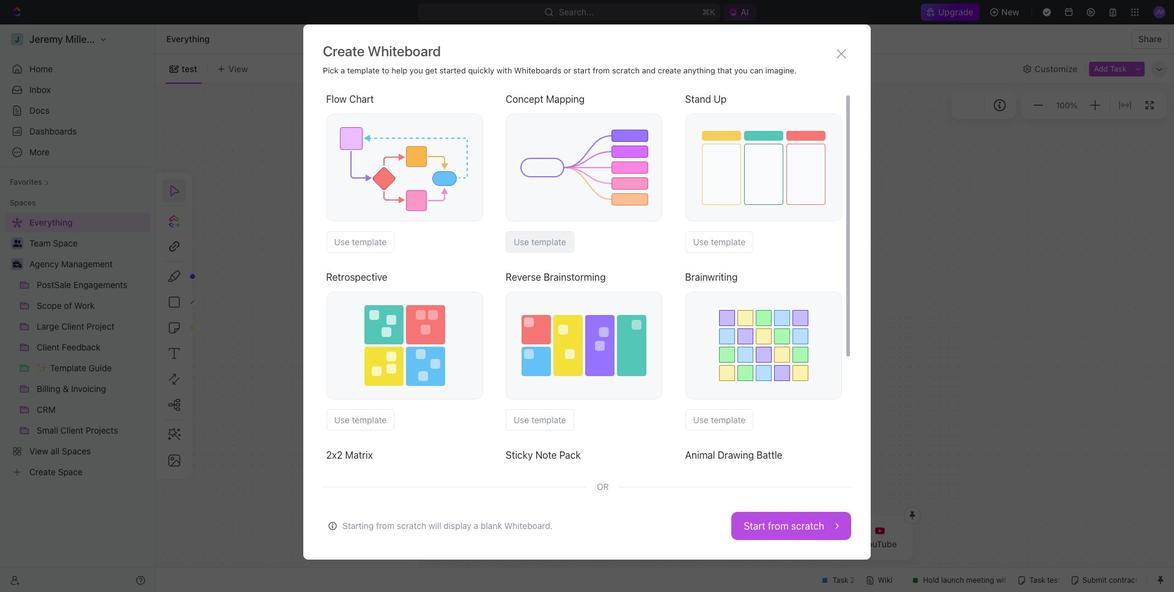 Task type: vqa. For each thing, say whether or not it's contained in the screenshot.
Battle
yes



Task type: describe. For each thing, give the bounding box(es) containing it.
pack
[[560, 450, 581, 461]]

scratch for start from scratch
[[792, 521, 825, 532]]

animal
[[685, 450, 715, 461]]

favorites button
[[5, 175, 54, 190]]

1 horizontal spatial scratch
[[612, 65, 640, 75]]

google slides button
[[773, 519, 848, 557]]

2 you from the left
[[735, 65, 748, 75]]

pick a template to help you get started quickly with whiteboards or start from scratch and create anything that you can imagine.
[[323, 65, 797, 75]]

flow chart
[[326, 94, 374, 105]]

started
[[440, 65, 466, 75]]

add
[[1094, 64, 1109, 73]]

start
[[744, 521, 766, 532]]

use up 2x2
[[334, 415, 350, 425]]

template left the to
[[347, 65, 380, 75]]

google sheets button
[[689, 519, 768, 557]]

docs
[[29, 105, 50, 116]]

stand up
[[685, 94, 727, 105]]

upgrade link
[[921, 4, 980, 21]]

new button
[[985, 2, 1027, 22]]

use for concept
[[514, 237, 529, 247]]

create whiteboard dialog
[[303, 24, 871, 592]]

dashboards
[[29, 126, 77, 136]]

mapping
[[546, 94, 585, 105]]

from for starting from scratch will display a blank whiteboard.
[[376, 521, 395, 531]]

drawing
[[718, 450, 754, 461]]

template for reverse brainstorming
[[532, 415, 566, 425]]

template for retrospective
[[352, 415, 387, 425]]

blank
[[481, 521, 502, 531]]

retrospective
[[326, 272, 388, 283]]

use template button for flow
[[326, 231, 395, 253]]

slides
[[814, 539, 838, 549]]

will
[[429, 521, 441, 531]]

whiteboard
[[368, 43, 441, 59]]

agency
[[29, 259, 59, 269]]

quickly
[[468, 65, 495, 75]]

whiteboards
[[514, 65, 562, 75]]

starting
[[343, 521, 374, 531]]

business time image
[[13, 261, 22, 268]]

google sheets
[[699, 539, 758, 549]]

battle
[[757, 450, 783, 461]]

2x2
[[326, 450, 343, 461]]

reverse
[[506, 272, 541, 283]]

anything
[[684, 65, 716, 75]]

starting from scratch will display a blank whiteboard.
[[343, 521, 553, 531]]

can
[[750, 65, 763, 75]]

use for stand
[[693, 237, 709, 247]]

test
[[182, 63, 197, 74]]

management
[[61, 259, 113, 269]]

that
[[718, 65, 732, 75]]

use for reverse
[[514, 415, 529, 425]]

use template up animal drawing battle
[[693, 415, 746, 425]]

agency management
[[29, 259, 113, 269]]

upgrade
[[939, 7, 974, 17]]

everything link
[[163, 32, 213, 46]]

share button
[[1132, 29, 1170, 49]]

flow
[[326, 94, 347, 105]]

get
[[425, 65, 437, 75]]

100%
[[1057, 100, 1078, 110]]

start from scratch button
[[732, 512, 852, 540]]

concept
[[506, 94, 544, 105]]

inbox
[[29, 84, 51, 95]]

use template button up matrix
[[326, 409, 395, 431]]

test link
[[179, 60, 197, 77]]

create
[[658, 65, 682, 75]]

customize button
[[1019, 60, 1082, 77]]

home
[[29, 64, 53, 74]]

reverse brainstorming
[[506, 272, 606, 283]]



Task type: locate. For each thing, give the bounding box(es) containing it.
0 horizontal spatial or
[[564, 65, 571, 75]]

display
[[444, 521, 472, 531]]

0 vertical spatial a
[[341, 65, 345, 75]]

sticky
[[506, 450, 533, 461]]

spaces
[[10, 198, 36, 207]]

whiteboard.
[[505, 521, 553, 531]]

use template up "reverse brainstorming"
[[514, 237, 566, 247]]

template up matrix
[[352, 415, 387, 425]]

template for concept mapping
[[532, 237, 566, 247]]

1 horizontal spatial from
[[593, 65, 610, 75]]

template
[[347, 65, 380, 75], [352, 237, 387, 247], [532, 237, 566, 247], [711, 237, 746, 247], [352, 415, 387, 425], [532, 415, 566, 425], [711, 415, 746, 425]]

template for brainwriting
[[711, 415, 746, 425]]

use template for stand
[[693, 237, 746, 247]]

sheets
[[730, 539, 758, 549]]

0 horizontal spatial google
[[699, 539, 728, 549]]

dashboards link
[[5, 122, 150, 141]]

use template button up animal drawing battle
[[685, 409, 754, 431]]

google for google slides
[[783, 539, 812, 549]]

1 google from the left
[[699, 539, 728, 549]]

task
[[1111, 64, 1127, 73]]

0 horizontal spatial you
[[410, 65, 423, 75]]

note
[[536, 450, 557, 461]]

brainstorming
[[544, 272, 606, 283]]

a
[[341, 65, 345, 75], [474, 521, 479, 531]]

100% button
[[1054, 98, 1080, 112]]

use up reverse
[[514, 237, 529, 247]]

docs link
[[5, 101, 150, 121]]

google down start from scratch
[[783, 539, 812, 549]]

0 horizontal spatial from
[[376, 521, 395, 531]]

customize
[[1035, 63, 1078, 74]]

use template for flow
[[334, 237, 387, 247]]

scratch inside button
[[792, 521, 825, 532]]

with
[[497, 65, 512, 75]]

1 vertical spatial or
[[597, 482, 609, 492]]

1 horizontal spatial or
[[597, 482, 609, 492]]

use template for reverse
[[514, 415, 566, 425]]

chart
[[349, 94, 374, 105]]

share
[[1139, 34, 1162, 44]]

from for start from scratch
[[768, 521, 789, 532]]

0 vertical spatial or
[[564, 65, 571, 75]]

you
[[410, 65, 423, 75], [735, 65, 748, 75]]

search...
[[559, 7, 594, 17]]

use template button
[[326, 231, 395, 253], [506, 231, 574, 253], [685, 231, 754, 253], [326, 409, 395, 431], [506, 409, 574, 431], [685, 409, 754, 431]]

create whiteboard
[[323, 43, 441, 59]]

template for flow chart
[[352, 237, 387, 247]]

scratch up the "google slides"
[[792, 521, 825, 532]]

or
[[564, 65, 571, 75], [597, 482, 609, 492]]

use template up matrix
[[334, 415, 387, 425]]

use template button up retrospective
[[326, 231, 395, 253]]

home link
[[5, 59, 150, 79]]

scratch left will at the bottom left of page
[[397, 521, 426, 531]]

use up the sticky
[[514, 415, 529, 425]]

from
[[593, 65, 610, 75], [376, 521, 395, 531], [768, 521, 789, 532]]

from inside button
[[768, 521, 789, 532]]

add task
[[1094, 64, 1127, 73]]

help
[[392, 65, 408, 75]]

to
[[382, 65, 389, 75]]

scratch
[[612, 65, 640, 75], [397, 521, 426, 531], [792, 521, 825, 532]]

2 horizontal spatial scratch
[[792, 521, 825, 532]]

start from scratch
[[744, 521, 825, 532]]

2 horizontal spatial from
[[768, 521, 789, 532]]

use up retrospective
[[334, 237, 350, 247]]

inbox link
[[5, 80, 150, 100]]

use up animal
[[693, 415, 709, 425]]

start
[[574, 65, 591, 75]]

google inside 'button'
[[783, 539, 812, 549]]

scratch for starting from scratch will display a blank whiteboard.
[[397, 521, 426, 531]]

use template button for reverse
[[506, 409, 574, 431]]

use template button up brainwriting
[[685, 231, 754, 253]]

google inside button
[[699, 539, 728, 549]]

animal drawing battle
[[685, 450, 783, 461]]

2x2 matrix
[[326, 450, 373, 461]]

use up brainwriting
[[693, 237, 709, 247]]

youtube button
[[853, 519, 907, 557]]

agency management link
[[29, 254, 148, 274]]

favorites
[[10, 177, 42, 187]]

sticky note pack
[[506, 450, 581, 461]]

use template button for concept
[[506, 231, 574, 253]]

2 google from the left
[[783, 539, 812, 549]]

google left sheets
[[699, 539, 728, 549]]

create
[[323, 43, 365, 59]]

1 vertical spatial a
[[474, 521, 479, 531]]

concept mapping
[[506, 94, 585, 105]]

template up note
[[532, 415, 566, 425]]

sidebar navigation
[[0, 24, 156, 592]]

scratch left and
[[612, 65, 640, 75]]

new
[[1002, 7, 1020, 17]]

template for stand up
[[711, 237, 746, 247]]

1 horizontal spatial a
[[474, 521, 479, 531]]

you left get
[[410, 65, 423, 75]]

stand
[[685, 94, 711, 105]]

brainwriting
[[685, 272, 738, 283]]

⌘k
[[703, 7, 716, 17]]

use template up sticky note pack
[[514, 415, 566, 425]]

use template up brainwriting
[[693, 237, 746, 247]]

everything
[[166, 34, 210, 44]]

template up brainwriting
[[711, 237, 746, 247]]

use template up retrospective
[[334, 237, 387, 247]]

use for flow
[[334, 237, 350, 247]]

google for google sheets
[[699, 539, 728, 549]]

0 horizontal spatial scratch
[[397, 521, 426, 531]]

matrix
[[345, 450, 373, 461]]

a right the pick
[[341, 65, 345, 75]]

and
[[642, 65, 656, 75]]

0 horizontal spatial a
[[341, 65, 345, 75]]

template up retrospective
[[352, 237, 387, 247]]

google slides
[[783, 539, 838, 549]]

imagine.
[[766, 65, 797, 75]]

template up animal drawing battle
[[711, 415, 746, 425]]

pick
[[323, 65, 339, 75]]

use template button up sticky note pack
[[506, 409, 574, 431]]

1 horizontal spatial google
[[783, 539, 812, 549]]

use
[[334, 237, 350, 247], [514, 237, 529, 247], [693, 237, 709, 247], [334, 415, 350, 425], [514, 415, 529, 425], [693, 415, 709, 425]]

use template button up "reverse brainstorming"
[[506, 231, 574, 253]]

use template for concept
[[514, 237, 566, 247]]

template up "reverse brainstorming"
[[532, 237, 566, 247]]

you left the can
[[735, 65, 748, 75]]

use template button for stand
[[685, 231, 754, 253]]

google
[[699, 539, 728, 549], [783, 539, 812, 549]]

1 you from the left
[[410, 65, 423, 75]]

up
[[714, 94, 727, 105]]

add task button
[[1090, 61, 1132, 76]]

use template
[[334, 237, 387, 247], [514, 237, 566, 247], [693, 237, 746, 247], [334, 415, 387, 425], [514, 415, 566, 425], [693, 415, 746, 425]]

a left blank at the bottom of page
[[474, 521, 479, 531]]

1 horizontal spatial you
[[735, 65, 748, 75]]

youtube
[[863, 539, 897, 549]]



